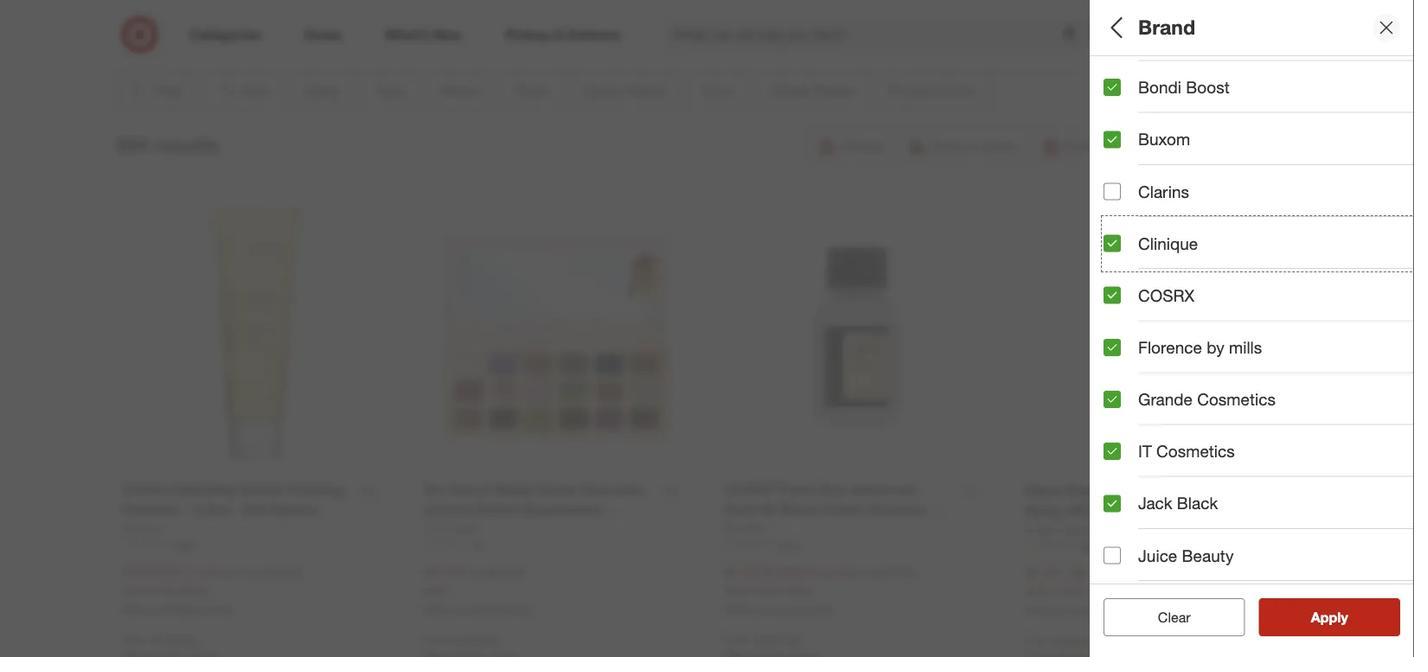 Task type: locate. For each thing, give the bounding box(es) containing it.
1 free shipping * from the left
[[122, 632, 200, 647]]

buxom
[[1139, 130, 1191, 149]]

1 reg from the left
[[244, 565, 262, 580]]

juice beauty
[[1139, 546, 1234, 566]]

online inside "$3.50 - $8.40 sale ends today when purchased online"
[[1107, 605, 1135, 618]]

shade
[[1104, 438, 1153, 457]]

1 horizontal spatial today
[[781, 583, 812, 598]]

( right the $5.95
[[761, 565, 765, 580]]

grande cosmetics
[[1139, 390, 1276, 410]]

) down 1997 link
[[858, 565, 861, 580]]

0 horizontal spatial reg
[[244, 565, 262, 580]]

ends
[[149, 583, 176, 598], [751, 583, 778, 598], [1052, 584, 1079, 599]]

free shipping *
[[122, 632, 200, 647], [423, 632, 501, 647], [724, 632, 802, 647]]

cosmetics right it at the bottom
[[1157, 442, 1235, 462]]

2 free shipping * from the left
[[423, 632, 501, 647]]

all filters
[[1104, 15, 1187, 39]]

0 horizontal spatial ends
[[149, 583, 176, 598]]

shipping
[[149, 632, 196, 647], [451, 632, 497, 647], [752, 632, 798, 647], [1053, 633, 1099, 648]]

Clinique checkbox
[[1104, 235, 1121, 252]]

9227 link
[[1025, 538, 1293, 553]]

clear inside all filters dialog
[[1150, 609, 1183, 626]]

Clarins checkbox
[[1104, 183, 1121, 200]]

ounce
[[824, 565, 858, 580]]

see results button
[[1259, 599, 1401, 637]]

cosmetics down mills
[[1198, 390, 1276, 410]]

health facts
[[1104, 559, 1202, 579]]

reg down the 865 link
[[244, 565, 262, 580]]

online down /fluid
[[806, 604, 834, 617]]

free down the $5.95
[[724, 632, 748, 647]]

2 ) from the left
[[858, 565, 861, 580]]

form
[[1171, 498, 1211, 518]]

color button
[[1104, 238, 1415, 299]]

1 horizontal spatial (
[[761, 565, 765, 580]]

( inside the $5.95 ( $5.89 /fluid ounce ) reg $8.50 sale ends today when purchased online
[[761, 565, 765, 580]]

* down $27.00 reg $54.00 sale when purchased online
[[497, 632, 501, 647]]

IT Cosmetics checkbox
[[1104, 443, 1121, 460]]

shipping down the $5.95 ( $5.89 /fluid ounce ) reg $8.50 sale ends today when purchased online
[[752, 632, 798, 647]]

sale inside "$3.50 - $8.40 sale ends today when purchased online"
[[1025, 584, 1049, 599]]

) down the 865 link
[[237, 565, 241, 580]]

shade range button
[[1104, 420, 1415, 480]]

* for $5.95
[[798, 632, 802, 647]]

Bondi Boost checkbox
[[1104, 79, 1121, 96]]

reg
[[244, 565, 262, 580], [468, 565, 486, 580], [865, 565, 882, 580]]

purchased down $5.71
[[152, 604, 201, 617]]

1 horizontal spatial reg
[[468, 565, 486, 580]]

purchased
[[152, 604, 201, 617], [453, 604, 502, 617], [754, 604, 803, 617], [1055, 605, 1105, 618]]

shipping for $27.00
[[451, 632, 497, 647]]

2 reg from the left
[[468, 565, 486, 580]]

* for $24.00
[[196, 632, 200, 647]]

/fluid
[[794, 565, 821, 580]]

2 * from the left
[[497, 632, 501, 647]]

online
[[204, 604, 232, 617], [505, 604, 533, 617], [806, 604, 834, 617], [1107, 605, 1135, 618]]

when up free shipping
[[1025, 605, 1052, 618]]

Buxom checkbox
[[1104, 131, 1121, 148]]

0 horizontal spatial *
[[196, 632, 200, 647]]

free down $27.00 reg $54.00 sale when purchased online
[[423, 632, 447, 647]]

1 * from the left
[[196, 632, 200, 647]]

0 horizontal spatial (
[[167, 565, 170, 580]]

brand right all
[[1139, 15, 1196, 39]]

today inside the $5.95 ( $5.89 /fluid ounce ) reg $8.50 sale ends today when purchased online
[[781, 583, 812, 598]]

2 horizontal spatial *
[[798, 632, 802, 647]]

when inside the $5.95 ( $5.89 /fluid ounce ) reg $8.50 sale ends today when purchased online
[[724, 604, 751, 617]]

Jack Black checkbox
[[1104, 495, 1121, 512]]

range
[[1158, 438, 1208, 457]]

1997
[[778, 538, 801, 551]]

$30.00
[[265, 565, 301, 580]]

cosrx
[[1139, 286, 1195, 306]]

0 horizontal spatial free shipping *
[[122, 632, 200, 647]]

$3.50
[[1025, 565, 1059, 582]]

when down $27.00
[[423, 604, 450, 617]]

$54.00
[[489, 565, 525, 580]]

rating
[[1155, 316, 1206, 336]]

* down the $24.00 ( $5.71 /ounce ) reg $30.00 sale ends today when purchased online
[[196, 632, 200, 647]]

results right the 584
[[154, 133, 219, 157]]

today down $5.71
[[179, 583, 210, 598]]

apply button
[[1259, 599, 1401, 637]]

0 vertical spatial results
[[154, 133, 219, 157]]

ends down '$5.89'
[[751, 583, 778, 598]]

purchased down $54.00
[[453, 604, 502, 617]]

1 horizontal spatial results
[[1322, 609, 1367, 626]]

584 results
[[116, 133, 219, 157]]

price button
[[1104, 359, 1415, 420]]

1 horizontal spatial )
[[858, 565, 861, 580]]

( right $24.00
[[167, 565, 170, 580]]

$27.00
[[423, 564, 465, 581]]

1 horizontal spatial *
[[497, 632, 501, 647]]

( for $5.95
[[761, 565, 765, 580]]

2 horizontal spatial ends
[[1052, 584, 1079, 599]]

clear all button
[[1104, 599, 1246, 637]]

brand for brand
[[1139, 15, 1196, 39]]

sale down $27.00
[[423, 583, 447, 598]]

0 vertical spatial cosmetics
[[1198, 390, 1276, 410]]

online inside $27.00 reg $54.00 sale when purchased online
[[505, 604, 533, 617]]

florence
[[1139, 338, 1203, 358]]

1 clear from the left
[[1150, 609, 1183, 626]]

brand inside 'brand anastasia beverly hills; beautyblender; beekman 1802; b'
[[1104, 189, 1151, 209]]

1 vertical spatial results
[[1322, 609, 1367, 626]]

bondi boost
[[1139, 77, 1230, 97]]

when
[[122, 604, 149, 617], [423, 604, 450, 617], [724, 604, 751, 617], [1025, 605, 1052, 618]]

today
[[179, 583, 210, 598], [781, 583, 812, 598], [1083, 584, 1113, 599]]

1997 link
[[724, 537, 991, 552]]

free shipping * down $27.00 reg $54.00 sale when purchased online
[[423, 632, 501, 647]]

free shipping
[[1025, 633, 1099, 648]]

cosmetics for grande cosmetics
[[1198, 390, 1276, 410]]

ends inside the $24.00 ( $5.71 /ounce ) reg $30.00 sale ends today when purchased online
[[149, 583, 176, 598]]

cosmetics
[[1198, 390, 1276, 410], [1157, 442, 1235, 462]]

free for $24.00
[[122, 632, 146, 647]]

* for $27.00
[[497, 632, 501, 647]]

sale inside $27.00 reg $54.00 sale when purchased online
[[423, 583, 447, 598]]

3 free shipping * from the left
[[724, 632, 802, 647]]

3 * from the left
[[798, 632, 802, 647]]

sale down $3.50
[[1025, 584, 1049, 599]]

online down $54.00
[[505, 604, 533, 617]]

reg inside the $24.00 ( $5.71 /ounce ) reg $30.00 sale ends today when purchased online
[[244, 565, 262, 580]]

1 vertical spatial cosmetics
[[1157, 442, 1235, 462]]

free for $27.00
[[423, 632, 447, 647]]

today down /fluid
[[781, 583, 812, 598]]

2 horizontal spatial reg
[[865, 565, 882, 580]]

clear left all
[[1150, 609, 1183, 626]]

results right the see
[[1322, 609, 1367, 626]]

2 horizontal spatial free shipping *
[[724, 632, 802, 647]]

by
[[1207, 338, 1225, 358]]

sale down $24.00
[[122, 583, 146, 598]]

3 reg from the left
[[865, 565, 882, 580]]

free
[[122, 632, 146, 647], [423, 632, 447, 647], [724, 632, 748, 647], [1025, 633, 1049, 648]]

brand
[[1139, 15, 1196, 39], [1104, 189, 1151, 209]]

free shipping * down $24.00
[[122, 632, 200, 647]]

0 horizontal spatial results
[[154, 133, 219, 157]]

shipping down $27.00 reg $54.00 sale when purchased online
[[451, 632, 497, 647]]

brand dialog
[[1090, 0, 1415, 658]]

0 vertical spatial brand
[[1139, 15, 1196, 39]]

sale
[[122, 583, 146, 598], [423, 583, 447, 598], [724, 583, 748, 598], [1025, 584, 1049, 599]]

boost
[[1187, 77, 1230, 97]]

ends down $24.00
[[149, 583, 176, 598]]

purchased inside "$3.50 - $8.40 sale ends today when purchased online"
[[1055, 605, 1105, 618]]

0 horizontal spatial )
[[237, 565, 241, 580]]

when down the $5.95
[[724, 604, 751, 617]]

free down $24.00
[[122, 632, 146, 647]]

2 clear from the left
[[1159, 609, 1191, 626]]

865
[[176, 538, 193, 551]]

1 ) from the left
[[237, 565, 241, 580]]

( inside the $24.00 ( $5.71 /ounce ) reg $30.00 sale ends today when purchased online
[[167, 565, 170, 580]]

free shipping * down '$5.89'
[[724, 632, 802, 647]]

1 horizontal spatial free shipping *
[[423, 632, 501, 647]]

online down /ounce
[[204, 604, 232, 617]]

results inside "button"
[[1322, 609, 1367, 626]]

purchased up free shipping
[[1055, 605, 1105, 618]]

purchased inside $27.00 reg $54.00 sale when purchased online
[[453, 604, 502, 617]]

results for see results
[[1322, 609, 1367, 626]]

0 horizontal spatial today
[[179, 583, 210, 598]]

clear down facts
[[1159, 609, 1191, 626]]

purchased down '$5.89'
[[754, 604, 803, 617]]

online down health
[[1107, 605, 1135, 618]]

1 horizontal spatial ends
[[751, 583, 778, 598]]

deals
[[1104, 74, 1148, 94]]

sale down the $5.95
[[724, 583, 748, 598]]

* down the $5.95 ( $5.89 /fluid ounce ) reg $8.50 sale ends today when purchased online
[[798, 632, 802, 647]]

1 ( from the left
[[167, 565, 170, 580]]

clear inside brand dialog
[[1159, 609, 1191, 626]]

shipping for $24.00
[[149, 632, 196, 647]]

brand up anastasia
[[1104, 189, 1151, 209]]

ends down the -
[[1052, 584, 1079, 599]]

2 ( from the left
[[761, 565, 765, 580]]

shipping down the $24.00 ( $5.71 /ounce ) reg $30.00 sale ends today when purchased online
[[149, 632, 196, 647]]

it cosmetics
[[1139, 442, 1235, 462]]

reg down 6
[[468, 565, 486, 580]]

sale inside the $5.95 ( $5.89 /fluid ounce ) reg $8.50 sale ends today when purchased online
[[724, 583, 748, 598]]

clear for clear
[[1159, 609, 1191, 626]]

)
[[237, 565, 241, 580], [858, 565, 861, 580]]

*
[[196, 632, 200, 647], [497, 632, 501, 647], [798, 632, 802, 647]]

2 horizontal spatial today
[[1083, 584, 1113, 599]]

purchased inside the $5.95 ( $5.89 /fluid ounce ) reg $8.50 sale ends today when purchased online
[[754, 604, 803, 617]]

reg left '$8.50'
[[865, 565, 882, 580]]

b
[[1409, 211, 1415, 227]]

brand inside dialog
[[1139, 15, 1196, 39]]

1 vertical spatial brand
[[1104, 189, 1151, 209]]

today down $8.40
[[1083, 584, 1113, 599]]

brand for brand anastasia beverly hills; beautyblender; beekman 1802; b
[[1104, 189, 1151, 209]]

clinique
[[1139, 234, 1199, 254]]

when down $24.00
[[122, 604, 149, 617]]

grande
[[1139, 390, 1193, 410]]



Task type: describe. For each thing, give the bounding box(es) containing it.
reg inside $27.00 reg $54.00 sale when purchased online
[[468, 565, 486, 580]]

free for $5.95
[[724, 632, 748, 647]]

clear all
[[1150, 609, 1200, 626]]

when inside $27.00 reg $54.00 sale when purchased online
[[423, 604, 450, 617]]

$5.89
[[765, 565, 794, 580]]

$24.00
[[122, 564, 163, 581]]

type button
[[1104, 117, 1415, 177]]

sale inside the $24.00 ( $5.71 /ounce ) reg $30.00 sale ends today when purchased online
[[122, 583, 146, 598]]

search button
[[1082, 16, 1124, 57]]

results for 584 results
[[154, 133, 219, 157]]

( for $24.00
[[167, 565, 170, 580]]

see results
[[1293, 609, 1367, 626]]

584
[[116, 133, 149, 157]]

all
[[1104, 15, 1128, 39]]

free shipping * for $27.00
[[423, 632, 501, 647]]

beautyblender;
[[1233, 211, 1317, 227]]

guest rating button
[[1104, 299, 1415, 359]]

today inside "$3.50 - $8.40 sale ends today when purchased online"
[[1083, 584, 1113, 599]]

color
[[1104, 256, 1147, 276]]

6
[[477, 538, 483, 551]]

today inside the $24.00 ( $5.71 /ounce ) reg $30.00 sale ends today when purchased online
[[179, 583, 210, 598]]

bondi
[[1139, 77, 1182, 97]]

health
[[1104, 559, 1155, 579]]

COSRX checkbox
[[1104, 287, 1121, 304]]

What can we help you find? suggestions appear below search field
[[663, 16, 1094, 54]]

$5.95 ( $5.89 /fluid ounce ) reg $8.50 sale ends today when purchased online
[[724, 564, 915, 617]]

$8.40
[[1072, 565, 1106, 582]]

facts
[[1159, 559, 1202, 579]]

online inside the $24.00 ( $5.71 /ounce ) reg $30.00 sale ends today when purchased online
[[204, 604, 232, 617]]

9227
[[1079, 539, 1102, 552]]

/ounce
[[200, 565, 237, 580]]

anastasia
[[1104, 211, 1157, 227]]

865 link
[[122, 537, 389, 552]]

reg inside the $5.95 ( $5.89 /fluid ounce ) reg $8.50 sale ends today when purchased online
[[865, 565, 882, 580]]

clarins
[[1139, 182, 1190, 201]]

$24.00 ( $5.71 /ounce ) reg $30.00 sale ends today when purchased online
[[122, 564, 301, 617]]

free shipping * for $24.00
[[122, 632, 200, 647]]

all
[[1186, 609, 1200, 626]]

Grande Cosmetics checkbox
[[1104, 391, 1121, 408]]

ends inside the $5.95 ( $5.89 /fluid ounce ) reg $8.50 sale ends today when purchased online
[[751, 583, 778, 598]]

cosmetics for it cosmetics
[[1157, 442, 1235, 462]]

brand anastasia beverly hills; beautyblender; beekman 1802; b
[[1104, 189, 1415, 227]]

when inside "$3.50 - $8.40 sale ends today when purchased online"
[[1025, 605, 1052, 618]]

type
[[1104, 135, 1141, 155]]

price
[[1104, 377, 1145, 397]]

shade range
[[1104, 438, 1208, 457]]

Florence by mills checkbox
[[1104, 339, 1121, 356]]

) inside the $5.95 ( $5.89 /fluid ounce ) reg $8.50 sale ends today when purchased online
[[858, 565, 861, 580]]

free shipping * for $5.95
[[724, 632, 802, 647]]

6 link
[[423, 537, 690, 552]]

shipping down "$3.50 - $8.40 sale ends today when purchased online"
[[1053, 633, 1099, 648]]

beauty
[[1182, 546, 1234, 566]]

Juice Beauty checkbox
[[1104, 547, 1121, 565]]

black
[[1178, 494, 1219, 514]]

product form
[[1104, 498, 1211, 518]]

1802;
[[1376, 211, 1406, 227]]

$5.71
[[170, 565, 200, 580]]

-
[[1063, 565, 1068, 582]]

beverly
[[1160, 211, 1201, 227]]

$8.50
[[886, 565, 915, 580]]

deals button
[[1104, 56, 1415, 117]]

$5.95
[[724, 564, 758, 581]]

hills;
[[1204, 211, 1230, 227]]

search
[[1082, 28, 1124, 45]]

$3.50 - $8.40 sale ends today when purchased online
[[1025, 565, 1135, 618]]

product
[[1104, 498, 1166, 518]]

ends inside "$3.50 - $8.40 sale ends today when purchased online"
[[1052, 584, 1079, 599]]

online inside the $5.95 ( $5.89 /fluid ounce ) reg $8.50 sale ends today when purchased online
[[806, 604, 834, 617]]

jack black
[[1139, 494, 1219, 514]]

mills
[[1230, 338, 1263, 358]]

filters
[[1134, 15, 1187, 39]]

when inside the $24.00 ( $5.71 /ounce ) reg $30.00 sale ends today when purchased online
[[122, 604, 149, 617]]

it
[[1139, 442, 1152, 462]]

) inside the $24.00 ( $5.71 /ounce ) reg $30.00 sale ends today when purchased online
[[237, 565, 241, 580]]

clear for clear all
[[1150, 609, 1183, 626]]

jack
[[1139, 494, 1173, 514]]

shipping for $5.95
[[752, 632, 798, 647]]

florence by mills
[[1139, 338, 1263, 358]]

guest
[[1104, 316, 1150, 336]]

see
[[1293, 609, 1318, 626]]

purchased inside the $24.00 ( $5.71 /ounce ) reg $30.00 sale ends today when purchased online
[[152, 604, 201, 617]]

all filters dialog
[[1090, 0, 1415, 658]]

clear button
[[1104, 599, 1246, 637]]

product form button
[[1104, 480, 1415, 541]]

free down "$3.50 - $8.40 sale ends today when purchased online"
[[1025, 633, 1049, 648]]

apply
[[1312, 609, 1349, 626]]

beekman
[[1321, 211, 1372, 227]]

$27.00 reg $54.00 sale when purchased online
[[423, 564, 533, 617]]

guest rating
[[1104, 316, 1206, 336]]

juice
[[1139, 546, 1178, 566]]

health facts button
[[1104, 541, 1415, 601]]

advertisement region
[[188, 0, 1227, 41]]



Task type: vqa. For each thing, say whether or not it's contained in the screenshot.
Free shipping * corresponding to $5.95
yes



